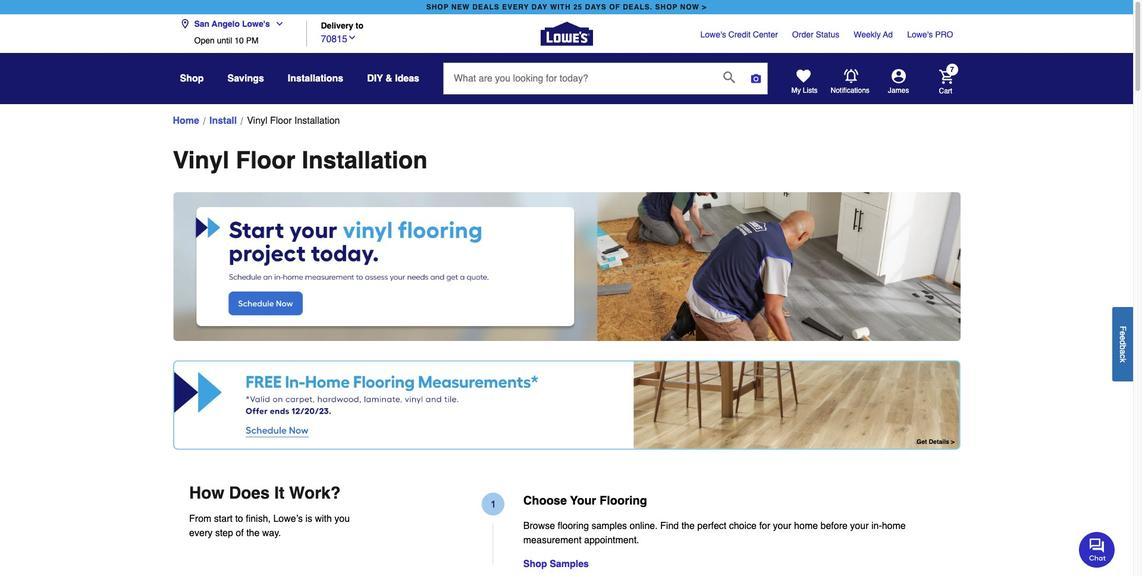 Task type: describe. For each thing, give the bounding box(es) containing it.
installations button
[[288, 68, 344, 89]]

day
[[532, 3, 548, 11]]

start
[[214, 513, 233, 524]]

Search Query text field
[[444, 63, 714, 94]]

order
[[793, 30, 814, 39]]

lowe's for lowe's pro
[[908, 30, 933, 39]]

&
[[386, 73, 393, 84]]

of
[[610, 3, 621, 11]]

2 your from the left
[[851, 520, 869, 531]]

install
[[209, 115, 237, 126]]

order status
[[793, 30, 840, 39]]

to inside from start to finish, lowe's is with you every step of the way.
[[235, 513, 243, 524]]

way.
[[262, 528, 281, 538]]

1 horizontal spatial vinyl
[[247, 115, 268, 126]]

lowe's home improvement cart image
[[939, 69, 954, 84]]

>
[[702, 3, 707, 11]]

in-
[[872, 520, 882, 531]]

d
[[1119, 340, 1128, 345]]

1 vertical spatial floor
[[236, 146, 295, 174]]

every
[[189, 528, 213, 538]]

browse flooring samples online. find the perfect choice for your home before your in-home measurement appointment.
[[524, 520, 906, 545]]

1 vertical spatial installation
[[302, 146, 428, 174]]

status
[[816, 30, 840, 39]]

james button
[[870, 69, 928, 95]]

0 horizontal spatial vinyl
[[173, 146, 229, 174]]

find
[[661, 520, 679, 531]]

samples
[[592, 520, 627, 531]]

how
[[189, 483, 224, 502]]

search image
[[724, 71, 736, 83]]

measurement
[[524, 535, 582, 545]]

shop for shop samples
[[524, 559, 547, 569]]

open until 10 pm
[[194, 36, 259, 45]]

with
[[550, 3, 571, 11]]

does
[[229, 483, 270, 502]]

samples
[[550, 559, 589, 569]]

shop samples
[[524, 559, 589, 569]]

installations
[[288, 73, 344, 84]]

san
[[194, 19, 210, 29]]

with
[[315, 513, 332, 524]]

ad
[[883, 30, 893, 39]]

you
[[335, 513, 350, 524]]

flooring
[[558, 520, 589, 531]]

2 shop from the left
[[656, 3, 678, 11]]

k
[[1119, 358, 1128, 362]]

70815
[[321, 34, 348, 44]]

1 horizontal spatial to
[[356, 21, 364, 31]]

an icon of the number 1. image
[[372, 493, 505, 565]]

1 your from the left
[[773, 520, 792, 531]]

finish,
[[246, 513, 271, 524]]

weekly
[[854, 30, 881, 39]]

savings button
[[228, 68, 264, 89]]

diy & ideas button
[[367, 68, 420, 89]]

from
[[189, 513, 212, 524]]

0 vertical spatial floor
[[270, 115, 292, 126]]

lowe's credit center link
[[701, 29, 778, 40]]

the inside from start to finish, lowe's is with you every step of the way.
[[246, 528, 260, 538]]

until
[[217, 36, 232, 45]]

my lists link
[[792, 69, 818, 95]]

chevron down image
[[270, 19, 284, 29]]

1 shop from the left
[[427, 3, 449, 11]]

location image
[[180, 19, 190, 29]]

pro
[[936, 30, 954, 39]]

for
[[760, 520, 771, 531]]

shop button
[[180, 68, 204, 89]]

chat invite button image
[[1080, 531, 1116, 568]]

online.
[[630, 520, 658, 531]]

lists
[[803, 86, 818, 95]]

home link
[[173, 114, 199, 128]]

deals.
[[623, 3, 653, 11]]

of
[[236, 528, 244, 538]]

1 home from the left
[[795, 520, 818, 531]]

ideas
[[395, 73, 420, 84]]

camera image
[[750, 73, 762, 85]]

your
[[570, 494, 597, 507]]

lowe's for lowe's credit center
[[701, 30, 727, 39]]

lowe's home improvement notification center image
[[844, 69, 859, 83]]

lowe's home improvement logo image
[[541, 7, 593, 60]]

choose
[[524, 494, 567, 507]]

10
[[235, 36, 244, 45]]

it
[[274, 483, 285, 502]]

delivery
[[321, 21, 354, 31]]

days
[[585, 3, 607, 11]]

pm
[[246, 36, 259, 45]]

is
[[306, 513, 312, 524]]

deals
[[473, 3, 500, 11]]



Task type: vqa. For each thing, say whether or not it's contained in the screenshot.
the bottommost Green
no



Task type: locate. For each thing, give the bounding box(es) containing it.
every
[[502, 3, 529, 11]]

vinyl
[[247, 115, 268, 126], [173, 146, 229, 174]]

lowe's left pro
[[908, 30, 933, 39]]

start your vinyl flooring project today. schedule an in-home measurement and get a quote. image
[[173, 192, 961, 341]]

1 horizontal spatial shop
[[656, 3, 678, 11]]

1 horizontal spatial the
[[682, 520, 695, 531]]

your left in-
[[851, 520, 869, 531]]

advertisement region
[[173, 360, 961, 452]]

floor down installations button
[[270, 115, 292, 126]]

center
[[753, 30, 778, 39]]

0 horizontal spatial shop
[[427, 3, 449, 11]]

how does it work?
[[189, 483, 341, 502]]

step
[[215, 528, 233, 538]]

appointment.
[[584, 535, 640, 545]]

your right for
[[773, 520, 792, 531]]

e up b
[[1119, 335, 1128, 340]]

the inside browse flooring samples online. find the perfect choice for your home before your in-home measurement appointment.
[[682, 520, 695, 531]]

credit
[[729, 30, 751, 39]]

to
[[356, 21, 364, 31], [235, 513, 243, 524]]

0 horizontal spatial home
[[795, 520, 818, 531]]

work?
[[289, 483, 341, 502]]

weekly ad link
[[854, 29, 893, 40]]

a
[[1119, 349, 1128, 354]]

chevron down image
[[348, 32, 357, 42]]

shop new deals every day with 25 days of deals. shop now >
[[427, 3, 707, 11]]

lowe's left credit
[[701, 30, 727, 39]]

shop new deals every day with 25 days of deals. shop now > link
[[424, 0, 710, 14]]

now
[[681, 3, 700, 11]]

before
[[821, 520, 848, 531]]

0 vertical spatial vinyl
[[247, 115, 268, 126]]

0 vertical spatial vinyl floor installation
[[247, 115, 340, 126]]

new
[[452, 3, 470, 11]]

lowe's credit center
[[701, 30, 778, 39]]

lowe's
[[242, 19, 270, 29], [701, 30, 727, 39], [908, 30, 933, 39]]

diy
[[367, 73, 383, 84]]

vinyl right install link
[[247, 115, 268, 126]]

7
[[951, 66, 955, 74]]

shop left now
[[656, 3, 678, 11]]

shop
[[180, 73, 204, 84], [524, 559, 547, 569]]

b
[[1119, 345, 1128, 349]]

1 horizontal spatial shop
[[524, 559, 547, 569]]

0 horizontal spatial lowe's
[[242, 19, 270, 29]]

None search field
[[443, 62, 768, 106]]

lowe's pro
[[908, 30, 954, 39]]

notifications
[[831, 86, 870, 95]]

70815 button
[[321, 31, 357, 46]]

1 horizontal spatial your
[[851, 520, 869, 531]]

vinyl floor installation
[[247, 115, 340, 126], [173, 146, 428, 174]]

lowe's inside button
[[242, 19, 270, 29]]

0 horizontal spatial the
[[246, 528, 260, 538]]

shop left new
[[427, 3, 449, 11]]

0 horizontal spatial your
[[773, 520, 792, 531]]

vinyl floor installation down vinyl floor installation link
[[173, 146, 428, 174]]

25
[[574, 3, 583, 11]]

choice
[[730, 520, 757, 531]]

1 vertical spatial vinyl
[[173, 146, 229, 174]]

2 horizontal spatial lowe's
[[908, 30, 933, 39]]

browse
[[524, 520, 555, 531]]

my
[[792, 86, 801, 95]]

0 horizontal spatial to
[[235, 513, 243, 524]]

angelo
[[212, 19, 240, 29]]

f
[[1119, 326, 1128, 331]]

vinyl floor installation link
[[247, 114, 340, 128]]

my lists
[[792, 86, 818, 95]]

lowe's pro link
[[908, 29, 954, 40]]

installation
[[295, 115, 340, 126], [302, 146, 428, 174]]

1 e from the top
[[1119, 331, 1128, 336]]

shop down measurement
[[524, 559, 547, 569]]

f e e d b a c k button
[[1113, 307, 1134, 381]]

floor down vinyl floor installation link
[[236, 146, 295, 174]]

the right of
[[246, 528, 260, 538]]

savings
[[228, 73, 264, 84]]

lowe's up pm
[[242, 19, 270, 29]]

0 vertical spatial shop
[[180, 73, 204, 84]]

1 vertical spatial to
[[235, 513, 243, 524]]

f e e d b a c k
[[1119, 326, 1128, 362]]

diy & ideas
[[367, 73, 420, 84]]

james
[[888, 86, 910, 95]]

delivery to
[[321, 21, 364, 31]]

lowe's home improvement lists image
[[797, 69, 811, 83]]

2 home from the left
[[882, 520, 906, 531]]

1 vertical spatial shop
[[524, 559, 547, 569]]

e up d
[[1119, 331, 1128, 336]]

e
[[1119, 331, 1128, 336], [1119, 335, 1128, 340]]

home
[[795, 520, 818, 531], [882, 520, 906, 531]]

2 e from the top
[[1119, 335, 1128, 340]]

the right "find"
[[682, 520, 695, 531]]

shop samples link
[[524, 559, 589, 569]]

0 vertical spatial to
[[356, 21, 364, 31]]

0 vertical spatial installation
[[295, 115, 340, 126]]

weekly ad
[[854, 30, 893, 39]]

cart
[[939, 87, 953, 95]]

install link
[[209, 114, 237, 128]]

vinyl floor installation down installations button
[[247, 115, 340, 126]]

to up of
[[235, 513, 243, 524]]

floor
[[270, 115, 292, 126], [236, 146, 295, 174]]

to up chevron down image at left top
[[356, 21, 364, 31]]

home
[[173, 115, 199, 126]]

vinyl down home link
[[173, 146, 229, 174]]

san angelo lowe's button
[[180, 12, 289, 36]]

1 horizontal spatial home
[[882, 520, 906, 531]]

shop down open
[[180, 73, 204, 84]]

flooring
[[600, 494, 648, 507]]

1 vertical spatial vinyl floor installation
[[173, 146, 428, 174]]

from start to finish, lowe's is with you every step of the way.
[[189, 513, 350, 538]]

perfect
[[698, 520, 727, 531]]

order status link
[[793, 29, 840, 40]]

0 horizontal spatial shop
[[180, 73, 204, 84]]

choose your flooring
[[524, 494, 648, 507]]

shop for shop
[[180, 73, 204, 84]]

the
[[682, 520, 695, 531], [246, 528, 260, 538]]

san angelo lowe's
[[194, 19, 270, 29]]

1 horizontal spatial lowe's
[[701, 30, 727, 39]]



